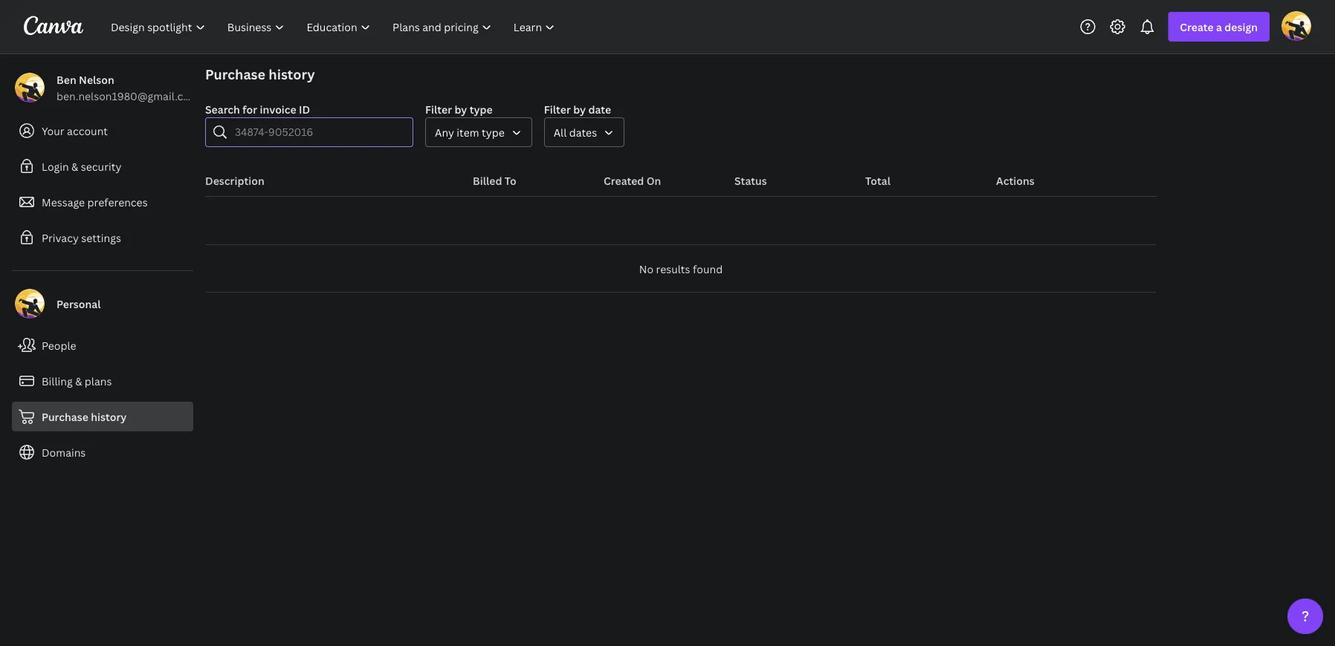 Task type: locate. For each thing, give the bounding box(es) containing it.
your account link
[[12, 116, 193, 146]]

purchase history link
[[12, 402, 193, 432]]

1 by from the left
[[455, 102, 467, 116]]

results
[[656, 262, 690, 276]]

type right item on the top of the page
[[482, 125, 505, 139]]

by left the date at the top
[[573, 102, 586, 116]]

purchase history up "search for invoice id"
[[205, 65, 315, 83]]

0 vertical spatial history
[[269, 65, 315, 83]]

filter by type
[[425, 102, 493, 116]]

filter up any
[[425, 102, 452, 116]]

description
[[205, 174, 264, 188]]

0 vertical spatial type
[[470, 102, 493, 116]]

&
[[71, 159, 78, 174], [75, 374, 82, 388]]

type for filter by type
[[470, 102, 493, 116]]

1 horizontal spatial by
[[573, 102, 586, 116]]

preferences
[[87, 195, 148, 209]]

1 vertical spatial history
[[91, 410, 127, 424]]

found
[[693, 262, 723, 276]]

ben nelson ben.nelson1980@gmail.com
[[57, 72, 199, 103]]

date
[[588, 102, 611, 116]]

security
[[81, 159, 121, 174]]

0 horizontal spatial by
[[455, 102, 467, 116]]

0 horizontal spatial filter
[[425, 102, 452, 116]]

1 vertical spatial &
[[75, 374, 82, 388]]

for
[[243, 102, 257, 116]]

no results found
[[639, 262, 723, 276]]

type
[[470, 102, 493, 116], [482, 125, 505, 139]]

& right login
[[71, 159, 78, 174]]

all dates
[[554, 125, 597, 139]]

purchase history
[[205, 65, 315, 83], [42, 410, 127, 424]]

All dates button
[[544, 117, 625, 147]]

filter
[[425, 102, 452, 116], [544, 102, 571, 116]]

type inside any item type button
[[482, 125, 505, 139]]

purchase up domains
[[42, 410, 88, 424]]

1 horizontal spatial filter
[[544, 102, 571, 116]]

by
[[455, 102, 467, 116], [573, 102, 586, 116]]

0 horizontal spatial purchase history
[[42, 410, 127, 424]]

0 vertical spatial purchase history
[[205, 65, 315, 83]]

domains link
[[12, 438, 193, 468]]

filter for filter by date
[[544, 102, 571, 116]]

1 vertical spatial purchase history
[[42, 410, 127, 424]]

billed
[[473, 174, 502, 188]]

& for login
[[71, 159, 78, 174]]

2 filter from the left
[[544, 102, 571, 116]]

message preferences link
[[12, 187, 193, 217]]

all
[[554, 125, 567, 139]]

0 vertical spatial purchase
[[205, 65, 265, 83]]

message preferences
[[42, 195, 148, 209]]

history
[[269, 65, 315, 83], [91, 410, 127, 424]]

invoice
[[260, 102, 296, 116]]

search for invoice id
[[205, 102, 310, 116]]

purchase
[[205, 65, 265, 83], [42, 410, 88, 424]]

created on
[[604, 174, 661, 188]]

filter for filter by type
[[425, 102, 452, 116]]

purchase up the search
[[205, 65, 265, 83]]

history down billing & plans link
[[91, 410, 127, 424]]

& left plans
[[75, 374, 82, 388]]

type for any item type
[[482, 125, 505, 139]]

filter up all
[[544, 102, 571, 116]]

0 vertical spatial &
[[71, 159, 78, 174]]

any item type
[[435, 125, 505, 139]]

1 vertical spatial type
[[482, 125, 505, 139]]

no
[[639, 262, 654, 276]]

privacy settings
[[42, 231, 121, 245]]

actions
[[996, 174, 1035, 188]]

total
[[865, 174, 891, 188]]

create
[[1180, 20, 1214, 34]]

1 filter from the left
[[425, 102, 452, 116]]

billing & plans link
[[12, 367, 193, 396]]

status
[[735, 174, 767, 188]]

1 vertical spatial purchase
[[42, 410, 88, 424]]

type up any item type button
[[470, 102, 493, 116]]

2 by from the left
[[573, 102, 586, 116]]

history up id
[[269, 65, 315, 83]]

by up item on the top of the page
[[455, 102, 467, 116]]

purchase history down billing & plans
[[42, 410, 127, 424]]

0 horizontal spatial purchase
[[42, 410, 88, 424]]

by for date
[[573, 102, 586, 116]]

create a design button
[[1168, 12, 1270, 42]]

billing
[[42, 374, 73, 388]]

login & security
[[42, 159, 121, 174]]

your
[[42, 124, 64, 138]]



Task type: describe. For each thing, give the bounding box(es) containing it.
personal
[[57, 297, 101, 311]]

people link
[[12, 331, 193, 361]]

Any item type button
[[425, 117, 532, 147]]

nelson
[[79, 72, 114, 87]]

ben
[[57, 72, 76, 87]]

by for type
[[455, 102, 467, 116]]

& for billing
[[75, 374, 82, 388]]

design
[[1225, 20, 1258, 34]]

filter by date
[[544, 102, 611, 116]]

domains
[[42, 446, 86, 460]]

1 horizontal spatial purchase history
[[205, 65, 315, 83]]

Search for invoice ID text field
[[235, 118, 404, 146]]

a
[[1216, 20, 1222, 34]]

1 horizontal spatial purchase
[[205, 65, 265, 83]]

billed to
[[473, 174, 517, 188]]

your account
[[42, 124, 108, 138]]

settings
[[81, 231, 121, 245]]

1 horizontal spatial history
[[269, 65, 315, 83]]

login
[[42, 159, 69, 174]]

privacy
[[42, 231, 79, 245]]

0 horizontal spatial history
[[91, 410, 127, 424]]

plans
[[85, 374, 112, 388]]

people
[[42, 339, 76, 353]]

account
[[67, 124, 108, 138]]

created
[[604, 174, 644, 188]]

create a design
[[1180, 20, 1258, 34]]

ben.nelson1980@gmail.com
[[57, 89, 199, 103]]

privacy settings link
[[12, 223, 193, 253]]

ben nelson image
[[1282, 11, 1311, 41]]

message
[[42, 195, 85, 209]]

login & security link
[[12, 152, 193, 181]]

billing & plans
[[42, 374, 112, 388]]

search
[[205, 102, 240, 116]]

id
[[299, 102, 310, 116]]

to
[[505, 174, 517, 188]]

top level navigation element
[[101, 12, 568, 42]]

dates
[[569, 125, 597, 139]]

on
[[647, 174, 661, 188]]

any
[[435, 125, 454, 139]]

item
[[457, 125, 479, 139]]



Task type: vqa. For each thing, say whether or not it's contained in the screenshot.
the bottommost Recent
no



